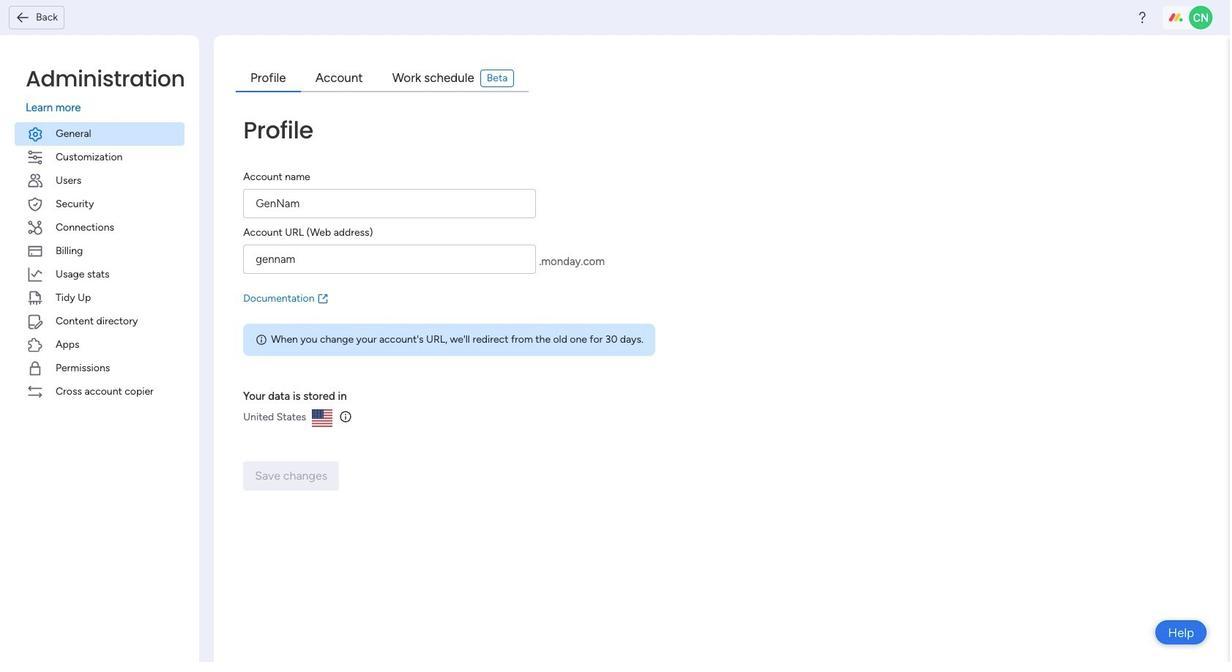 Task type: locate. For each thing, give the bounding box(es) containing it.
None text field
[[243, 189, 536, 218], [243, 245, 536, 274], [243, 189, 536, 218], [243, 245, 536, 274]]



Task type: describe. For each thing, give the bounding box(es) containing it.
back to workspace image
[[15, 10, 30, 25]]

help image
[[1136, 10, 1150, 25]]

cool name image
[[1190, 6, 1213, 29]]



Task type: vqa. For each thing, say whether or not it's contained in the screenshot.
the bottommost INVITE MEMBERS image
no



